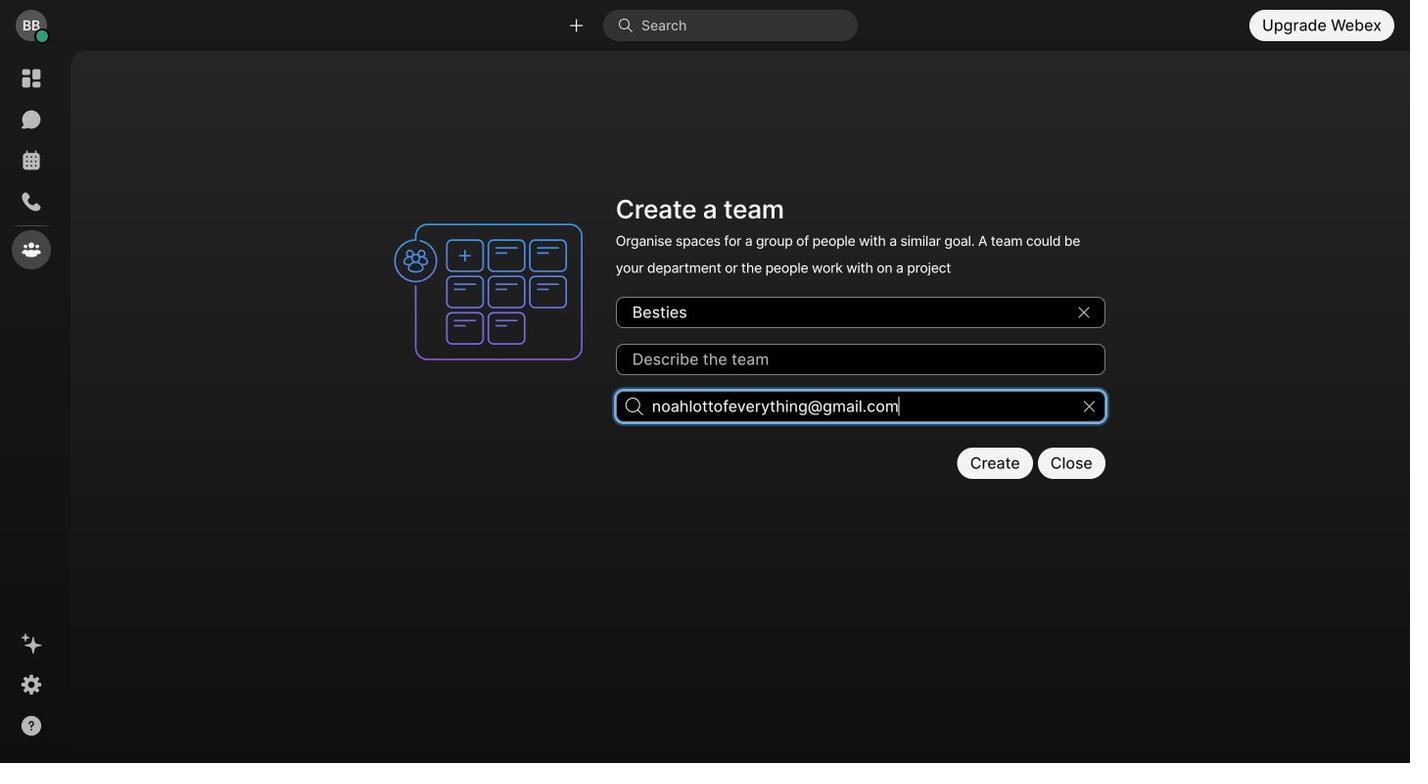 Task type: locate. For each thing, give the bounding box(es) containing it.
create a team image
[[385, 188, 604, 396]]

search_18 image
[[626, 398, 643, 415]]

navigation
[[0, 51, 63, 763]]



Task type: describe. For each thing, give the bounding box(es) containing it.
Describe the team text field
[[616, 344, 1106, 375]]

webex tab list
[[12, 59, 51, 269]]

Add people by name or email text field
[[616, 391, 1106, 422]]

Name the team (required) text field
[[616, 297, 1106, 328]]



Task type: vqa. For each thing, say whether or not it's contained in the screenshot.
search_18 icon
yes



